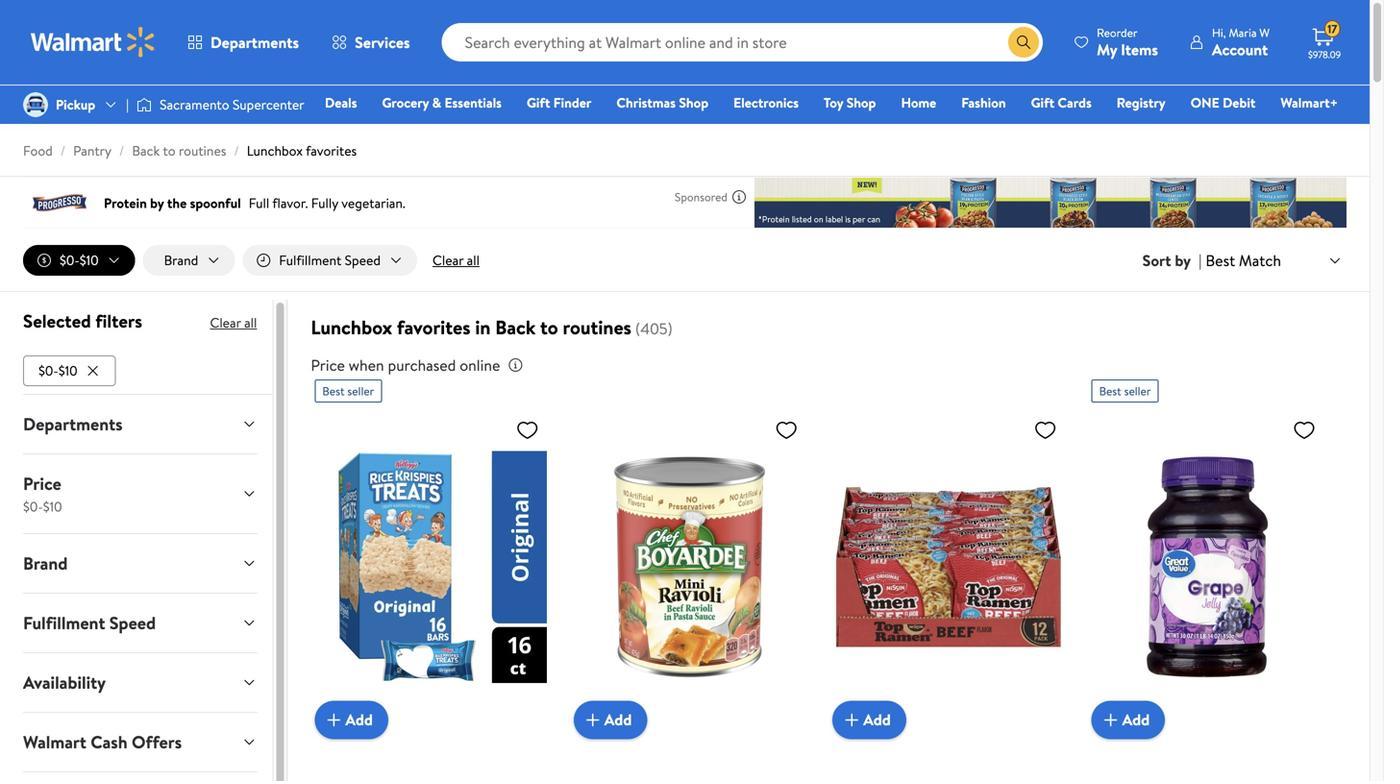 Task type: vqa. For each thing, say whether or not it's contained in the screenshot.
Great Value Concord Grape Jelly, 30 oz Image
yes



Task type: describe. For each thing, give the bounding box(es) containing it.
add button for great value concord grape jelly, 30 oz "image"
[[1092, 701, 1166, 740]]

home link
[[893, 92, 945, 113]]

lunchbox favorites link
[[247, 141, 357, 160]]

lunchbox favorites in back to routines (405)
[[311, 314, 673, 341]]

cash
[[91, 731, 128, 755]]

fulfillment inside sort and filter section element
[[279, 251, 342, 270]]

0 vertical spatial to
[[163, 141, 176, 160]]

great value concord grape jelly, 30 oz image
[[1092, 411, 1324, 725]]

fulfillment speed tab
[[8, 594, 273, 653]]

add to favorites list, great value concord grape jelly, 30 oz image
[[1293, 418, 1317, 442]]

Walmart Site-Wide search field
[[442, 23, 1043, 62]]

sponsored
[[675, 189, 728, 205]]

Search search field
[[442, 23, 1043, 62]]

3 / from the left
[[234, 141, 239, 160]]

0 vertical spatial lunchbox
[[247, 141, 303, 160]]

1 vertical spatial routines
[[563, 314, 632, 341]]

17
[[1328, 21, 1338, 37]]

food / pantry / back to routines / lunchbox favorites
[[23, 141, 357, 160]]

deals link
[[316, 92, 366, 113]]

best for great value concord grape jelly, 30 oz "image"
[[1100, 383, 1122, 400]]

best seller for rice krispies treats original chewy crispy marshmallow squares, 12.4 oz, 16 count image
[[323, 383, 374, 400]]

home
[[902, 93, 937, 112]]

best match button
[[1202, 248, 1347, 273]]

registry link
[[1109, 92, 1175, 113]]

$978.09
[[1309, 48, 1342, 61]]

0 vertical spatial fulfillment speed button
[[243, 245, 417, 276]]

one debit link
[[1183, 92, 1265, 113]]

add to cart image for chef boyardee mini beef ravioli, microwave pasta, canned food, 15 oz. image
[[582, 709, 605, 732]]

when
[[349, 355, 384, 376]]

add for add to cart icon for great value concord grape jelly, 30 oz "image"
[[1123, 710, 1150, 731]]

1 vertical spatial brand button
[[8, 534, 273, 593]]

0 vertical spatial brand button
[[143, 245, 235, 276]]

2 / from the left
[[119, 141, 124, 160]]

fashion
[[962, 93, 1006, 112]]

pantry
[[73, 141, 112, 160]]

0 vertical spatial departments
[[211, 32, 299, 53]]

speed inside sort and filter section element
[[345, 251, 381, 270]]

items
[[1121, 39, 1159, 60]]

w
[[1260, 25, 1270, 41]]

&
[[432, 93, 441, 112]]

applied filters section element
[[23, 309, 142, 334]]

availability button
[[8, 654, 273, 712]]

walmart+
[[1281, 93, 1339, 112]]

selected filters
[[23, 309, 142, 334]]

add for nissin top ramen the original beef flavor ramen noodle soup, 3 oz, 12 count image add to cart image
[[864, 710, 891, 731]]

$0- inside button
[[38, 361, 58, 380]]

food
[[23, 141, 53, 160]]

clear all button inside sort and filter section element
[[425, 245, 488, 276]]

services
[[355, 32, 410, 53]]

1 vertical spatial lunchbox
[[311, 314, 392, 341]]

$0-$10 button
[[23, 356, 116, 386]]

ad disclaimer and feedback image
[[732, 189, 747, 205]]

availability tab
[[8, 654, 273, 712]]

supercenter
[[233, 95, 305, 114]]

$10 inside price $0-$10
[[43, 497, 62, 516]]

gift cards
[[1031, 93, 1092, 112]]

price for when
[[311, 355, 345, 376]]

toy
[[824, 93, 844, 112]]

0 vertical spatial |
[[126, 95, 129, 114]]

$0-$10 list item
[[23, 352, 120, 386]]

sort and filter section element
[[0, 230, 1370, 291]]

walmart+ link
[[1273, 92, 1347, 113]]

best match
[[1206, 250, 1282, 271]]

toy shop
[[824, 93, 877, 112]]

brand for brand dropdown button to the bottom
[[23, 552, 68, 576]]

registry
[[1117, 93, 1166, 112]]

1 vertical spatial clear
[[210, 314, 241, 332]]

search icon image
[[1017, 35, 1032, 50]]

1 vertical spatial clear all
[[210, 314, 257, 332]]

hi,
[[1213, 25, 1227, 41]]

0 horizontal spatial routines
[[179, 141, 226, 160]]

sort
[[1143, 250, 1172, 271]]

filters
[[95, 309, 142, 334]]

seller for great value concord grape jelly, 30 oz "image"
[[1125, 383, 1152, 400]]

back to routines link
[[132, 141, 226, 160]]

$0- inside dropdown button
[[60, 251, 80, 270]]

best inside dropdown button
[[1206, 250, 1236, 271]]

1 horizontal spatial back
[[495, 314, 536, 341]]

fashion link
[[953, 92, 1015, 113]]

maria
[[1229, 25, 1257, 41]]

1 / from the left
[[60, 141, 65, 160]]

finder
[[554, 93, 592, 112]]

sacramento
[[160, 95, 229, 114]]

deals
[[325, 93, 357, 112]]

gift for gift finder
[[527, 93, 550, 112]]

1 vertical spatial departments button
[[8, 395, 273, 454]]

fulfillment speed inside sort and filter section element
[[279, 251, 381, 270]]

$0-$10 button
[[23, 245, 135, 276]]

my
[[1097, 39, 1118, 60]]

clear all inside sort and filter section element
[[433, 251, 480, 270]]

add to cart image for rice krispies treats original chewy crispy marshmallow squares, 12.4 oz, 16 count image
[[323, 709, 346, 732]]

add to cart image for nissin top ramen the original beef flavor ramen noodle soup, 3 oz, 12 count image
[[841, 709, 864, 732]]

0 horizontal spatial favorites
[[306, 141, 357, 160]]

best for rice krispies treats original chewy crispy marshmallow squares, 12.4 oz, 16 count image
[[323, 383, 345, 400]]

gift for gift cards
[[1031, 93, 1055, 112]]

add for add to cart image corresponding to chef boyardee mini beef ravioli, microwave pasta, canned food, 15 oz. image
[[605, 710, 632, 731]]

cards
[[1058, 93, 1092, 112]]

grocery & essentials link
[[374, 92, 511, 113]]



Task type: locate. For each thing, give the bounding box(es) containing it.
brand inside sort and filter section element
[[164, 251, 198, 270]]

0 horizontal spatial brand
[[23, 552, 68, 576]]

2 vertical spatial $10
[[43, 497, 62, 516]]

legal information image
[[508, 358, 523, 373]]

price
[[311, 355, 345, 376], [23, 472, 61, 496]]

add to favorites list, nissin top ramen the original beef flavor ramen noodle soup, 3 oz, 12 count image
[[1034, 418, 1057, 442]]

0 horizontal spatial back
[[132, 141, 160, 160]]

tab
[[8, 773, 273, 782]]

essentials
[[445, 93, 502, 112]]

/ down sacramento supercenter
[[234, 141, 239, 160]]

1 horizontal spatial departments
[[211, 32, 299, 53]]

by
[[1175, 250, 1192, 271]]

sort by |
[[1143, 250, 1202, 271]]

best seller for great value concord grape jelly, 30 oz "image"
[[1100, 383, 1152, 400]]

price when purchased online
[[311, 355, 500, 376]]

$0-$10 up 'selected filters'
[[60, 251, 99, 270]]

0 vertical spatial speed
[[345, 251, 381, 270]]

0 vertical spatial all
[[467, 251, 480, 270]]

add button for nissin top ramen the original beef flavor ramen noodle soup, 3 oz, 12 count image
[[833, 701, 907, 740]]

1 horizontal spatial gift
[[1031, 93, 1055, 112]]

1 vertical spatial brand
[[23, 552, 68, 576]]

grocery
[[382, 93, 429, 112]]

all inside sort and filter section element
[[467, 251, 480, 270]]

brand
[[164, 251, 198, 270], [23, 552, 68, 576]]

0 horizontal spatial /
[[60, 141, 65, 160]]

1 gift from the left
[[527, 93, 550, 112]]

1 horizontal spatial clear all
[[433, 251, 480, 270]]

0 horizontal spatial fulfillment
[[23, 611, 105, 635]]

selected
[[23, 309, 91, 334]]

1 horizontal spatial best seller
[[1100, 383, 1152, 400]]

departments inside tab
[[23, 412, 123, 436]]

1 horizontal spatial brand
[[164, 251, 198, 270]]

0 horizontal spatial clear all button
[[210, 308, 257, 339]]

speed inside tab
[[109, 611, 156, 635]]

pantry link
[[73, 141, 112, 160]]

fulfillment speed inside tab
[[23, 611, 156, 635]]

1 horizontal spatial |
[[1199, 250, 1202, 271]]

fulfillment speed button
[[243, 245, 417, 276], [8, 594, 273, 653]]

best
[[1206, 250, 1236, 271], [323, 383, 345, 400], [1100, 383, 1122, 400]]

fulfillment
[[279, 251, 342, 270], [23, 611, 105, 635]]

1 horizontal spatial lunchbox
[[311, 314, 392, 341]]

add to cart image
[[582, 709, 605, 732], [841, 709, 864, 732]]

departments button up price tab
[[8, 395, 273, 454]]

fulfillment inside tab
[[23, 611, 105, 635]]

food link
[[23, 141, 53, 160]]

to down sacramento
[[163, 141, 176, 160]]

gift
[[527, 93, 550, 112], [1031, 93, 1055, 112]]

$0-$10 inside $0-$10 dropdown button
[[60, 251, 99, 270]]

1 horizontal spatial add to cart image
[[1100, 709, 1123, 732]]

1 add to cart image from the left
[[323, 709, 346, 732]]

hi, maria w account
[[1213, 25, 1270, 60]]

1 best seller from the left
[[323, 383, 374, 400]]

electronics
[[734, 93, 799, 112]]

christmas shop link
[[608, 92, 718, 113]]

0 horizontal spatial fulfillment speed
[[23, 611, 156, 635]]

| right pickup
[[126, 95, 129, 114]]

add button for chef boyardee mini beef ravioli, microwave pasta, canned food, 15 oz. image
[[574, 701, 648, 740]]

availability
[[23, 671, 106, 695]]

christmas shop
[[617, 93, 709, 112]]

4 add button from the left
[[1092, 701, 1166, 740]]

1 vertical spatial $0-$10
[[38, 361, 78, 380]]

0 horizontal spatial price
[[23, 472, 61, 496]]

walmart image
[[31, 27, 156, 58]]

fulfillment speed
[[279, 251, 381, 270], [23, 611, 156, 635]]

|
[[126, 95, 129, 114], [1199, 250, 1202, 271]]

1 add from the left
[[346, 710, 373, 731]]

0 horizontal spatial best
[[323, 383, 345, 400]]

1 vertical spatial to
[[540, 314, 558, 341]]

seller
[[348, 383, 374, 400], [1125, 383, 1152, 400]]

gift left cards at the top right of page
[[1031, 93, 1055, 112]]

departments down $0-$10 button
[[23, 412, 123, 436]]

 image
[[137, 95, 152, 114]]

1 horizontal spatial price
[[311, 355, 345, 376]]

/ right pantry
[[119, 141, 124, 160]]

1 horizontal spatial routines
[[563, 314, 632, 341]]

departments button
[[171, 19, 316, 65], [8, 395, 273, 454]]

1 horizontal spatial shop
[[847, 93, 877, 112]]

to right "in"
[[540, 314, 558, 341]]

rice krispies treats original chewy crispy marshmallow squares, 12.4 oz, 16 count image
[[315, 411, 547, 725]]

0 vertical spatial clear
[[433, 251, 464, 270]]

1 vertical spatial clear all button
[[210, 308, 257, 339]]

/ right food link
[[60, 141, 65, 160]]

gift finder
[[527, 93, 592, 112]]

1 horizontal spatial all
[[467, 251, 480, 270]]

walmart cash offers
[[23, 731, 182, 755]]

 image
[[23, 92, 48, 117]]

clear
[[433, 251, 464, 270], [210, 314, 241, 332]]

2 add button from the left
[[574, 701, 648, 740]]

walmart cash offers button
[[8, 713, 273, 772]]

2 shop from the left
[[847, 93, 877, 112]]

departments tab
[[8, 395, 273, 454]]

4 add from the left
[[1123, 710, 1150, 731]]

0 vertical spatial $0-$10
[[60, 251, 99, 270]]

0 horizontal spatial departments
[[23, 412, 123, 436]]

| inside sort and filter section element
[[1199, 250, 1202, 271]]

1 vertical spatial departments
[[23, 412, 123, 436]]

lunchbox up when
[[311, 314, 392, 341]]

walmart
[[23, 731, 86, 755]]

brand for topmost brand dropdown button
[[164, 251, 198, 270]]

purchased
[[388, 355, 456, 376]]

1 vertical spatial fulfillment
[[23, 611, 105, 635]]

clear all
[[433, 251, 480, 270], [210, 314, 257, 332]]

brand tab
[[8, 534, 273, 593]]

1 vertical spatial |
[[1199, 250, 1202, 271]]

0 vertical spatial clear all
[[433, 251, 480, 270]]

shop right toy
[[847, 93, 877, 112]]

nissin top ramen the original beef flavor ramen noodle soup, 3 oz, 12 count image
[[833, 411, 1065, 725]]

0 vertical spatial favorites
[[306, 141, 357, 160]]

0 vertical spatial fulfillment
[[279, 251, 342, 270]]

3 add from the left
[[864, 710, 891, 731]]

1 horizontal spatial clear
[[433, 251, 464, 270]]

$0-$10 inside $0-$10 button
[[38, 361, 78, 380]]

0 vertical spatial departments button
[[171, 19, 316, 65]]

0 horizontal spatial clear all
[[210, 314, 257, 332]]

match
[[1240, 250, 1282, 271]]

2 add to cart image from the left
[[841, 709, 864, 732]]

reorder my items
[[1097, 25, 1159, 60]]

add for add to cart icon corresponding to rice krispies treats original chewy crispy marshmallow squares, 12.4 oz, 16 count image
[[346, 710, 373, 731]]

lunchbox
[[247, 141, 303, 160], [311, 314, 392, 341]]

1 vertical spatial back
[[495, 314, 536, 341]]

(405)
[[636, 318, 673, 340]]

2 vertical spatial $0-
[[23, 497, 43, 516]]

2 horizontal spatial /
[[234, 141, 239, 160]]

lunchbox down supercenter
[[247, 141, 303, 160]]

departments
[[211, 32, 299, 53], [23, 412, 123, 436]]

1 seller from the left
[[348, 383, 374, 400]]

best seller
[[323, 383, 374, 400], [1100, 383, 1152, 400]]

back right "in"
[[495, 314, 536, 341]]

1 vertical spatial price
[[23, 472, 61, 496]]

electronics link
[[725, 92, 808, 113]]

0 vertical spatial price
[[311, 355, 345, 376]]

0 horizontal spatial seller
[[348, 383, 374, 400]]

online
[[460, 355, 500, 376]]

0 horizontal spatial best seller
[[323, 383, 374, 400]]

chef boyardee mini beef ravioli, microwave pasta, canned food, 15 oz. image
[[574, 411, 806, 725]]

seller for rice krispies treats original chewy crispy marshmallow squares, 12.4 oz, 16 count image
[[348, 383, 374, 400]]

0 vertical spatial clear all button
[[425, 245, 488, 276]]

add to favorites list, chef boyardee mini beef ravioli, microwave pasta, canned food, 15 oz. image
[[775, 418, 798, 442]]

1 horizontal spatial to
[[540, 314, 558, 341]]

0 horizontal spatial add to cart image
[[323, 709, 346, 732]]

1 horizontal spatial fulfillment speed
[[279, 251, 381, 270]]

routines left (405)
[[563, 314, 632, 341]]

clear inside sort and filter section element
[[433, 251, 464, 270]]

0 horizontal spatial to
[[163, 141, 176, 160]]

2 horizontal spatial best
[[1206, 250, 1236, 271]]

1 add to cart image from the left
[[582, 709, 605, 732]]

grocery & essentials
[[382, 93, 502, 112]]

to
[[163, 141, 176, 160], [540, 314, 558, 341]]

1 vertical spatial fulfillment speed button
[[8, 594, 273, 653]]

0 horizontal spatial all
[[244, 314, 257, 332]]

$0-$10
[[60, 251, 99, 270], [38, 361, 78, 380]]

favorites up purchased
[[397, 314, 471, 341]]

1 vertical spatial favorites
[[397, 314, 471, 341]]

0 horizontal spatial gift
[[527, 93, 550, 112]]

brand button
[[143, 245, 235, 276], [8, 534, 273, 593]]

/
[[60, 141, 65, 160], [119, 141, 124, 160], [234, 141, 239, 160]]

| right 'by' on the right
[[1199, 250, 1202, 271]]

shop for toy shop
[[847, 93, 877, 112]]

favorites
[[306, 141, 357, 160], [397, 314, 471, 341]]

0 horizontal spatial add to cart image
[[582, 709, 605, 732]]

routines
[[179, 141, 226, 160], [563, 314, 632, 341]]

$10 inside $0-$10 button
[[58, 361, 78, 380]]

debit
[[1223, 93, 1256, 112]]

1 horizontal spatial best
[[1100, 383, 1122, 400]]

0 vertical spatial fulfillment speed
[[279, 251, 381, 270]]

1 horizontal spatial favorites
[[397, 314, 471, 341]]

add
[[346, 710, 373, 731], [605, 710, 632, 731], [864, 710, 891, 731], [1123, 710, 1150, 731]]

1 vertical spatial fulfillment speed
[[23, 611, 156, 635]]

add to favorites list, rice krispies treats original chewy crispy marshmallow squares, 12.4 oz, 16 count image
[[516, 418, 539, 442]]

1 vertical spatial $10
[[58, 361, 78, 380]]

all
[[467, 251, 480, 270], [244, 314, 257, 332]]

reorder
[[1097, 25, 1138, 41]]

add button for rice krispies treats original chewy crispy marshmallow squares, 12.4 oz, 16 count image
[[315, 701, 388, 740]]

services button
[[316, 19, 427, 65]]

offers
[[132, 731, 182, 755]]

walmart cash offers tab
[[8, 713, 273, 772]]

$0-$10 down 'selected'
[[38, 361, 78, 380]]

$0- inside price $0-$10
[[23, 497, 43, 516]]

0 horizontal spatial lunchbox
[[247, 141, 303, 160]]

shop for christmas shop
[[679, 93, 709, 112]]

price $0-$10
[[23, 472, 62, 516]]

account
[[1213, 39, 1269, 60]]

back
[[132, 141, 160, 160], [495, 314, 536, 341]]

gift finder link
[[518, 92, 600, 113]]

gift left "finder"
[[527, 93, 550, 112]]

1 shop from the left
[[679, 93, 709, 112]]

0 vertical spatial back
[[132, 141, 160, 160]]

0 vertical spatial brand
[[164, 251, 198, 270]]

shop right christmas
[[679, 93, 709, 112]]

add button
[[315, 701, 388, 740], [574, 701, 648, 740], [833, 701, 907, 740], [1092, 701, 1166, 740]]

0 horizontal spatial |
[[126, 95, 129, 114]]

1 horizontal spatial fulfillment
[[279, 251, 342, 270]]

2 add from the left
[[605, 710, 632, 731]]

1 horizontal spatial speed
[[345, 251, 381, 270]]

1 horizontal spatial clear all button
[[425, 245, 488, 276]]

$10 inside $0-$10 dropdown button
[[80, 251, 99, 270]]

favorites down deals
[[306, 141, 357, 160]]

1 horizontal spatial add to cart image
[[841, 709, 864, 732]]

0 horizontal spatial shop
[[679, 93, 709, 112]]

add to cart image for great value concord grape jelly, 30 oz "image"
[[1100, 709, 1123, 732]]

one
[[1191, 93, 1220, 112]]

1 vertical spatial speed
[[109, 611, 156, 635]]

in
[[475, 314, 491, 341]]

0 horizontal spatial clear
[[210, 314, 241, 332]]

1 horizontal spatial /
[[119, 141, 124, 160]]

toy shop link
[[816, 92, 885, 113]]

price inside price $0-$10
[[23, 472, 61, 496]]

1 horizontal spatial seller
[[1125, 383, 1152, 400]]

price tab
[[8, 455, 273, 533]]

$0-
[[60, 251, 80, 270], [38, 361, 58, 380], [23, 497, 43, 516]]

0 vertical spatial $10
[[80, 251, 99, 270]]

2 add to cart image from the left
[[1100, 709, 1123, 732]]

brand inside brand tab
[[23, 552, 68, 576]]

routines down sacramento
[[179, 141, 226, 160]]

add to cart image
[[323, 709, 346, 732], [1100, 709, 1123, 732]]

back right pantry link
[[132, 141, 160, 160]]

price for $0-
[[23, 472, 61, 496]]

departments button up sacramento supercenter
[[171, 19, 316, 65]]

2 gift from the left
[[1031, 93, 1055, 112]]

1 vertical spatial $0-
[[38, 361, 58, 380]]

christmas
[[617, 93, 676, 112]]

sacramento supercenter
[[160, 95, 305, 114]]

2 best seller from the left
[[1100, 383, 1152, 400]]

1 vertical spatial all
[[244, 314, 257, 332]]

0 vertical spatial $0-
[[60, 251, 80, 270]]

0 horizontal spatial speed
[[109, 611, 156, 635]]

gift cards link
[[1023, 92, 1101, 113]]

1 add button from the left
[[315, 701, 388, 740]]

departments up supercenter
[[211, 32, 299, 53]]

pickup
[[56, 95, 95, 114]]

0 vertical spatial routines
[[179, 141, 226, 160]]

one debit
[[1191, 93, 1256, 112]]

3 add button from the left
[[833, 701, 907, 740]]

2 seller from the left
[[1125, 383, 1152, 400]]



